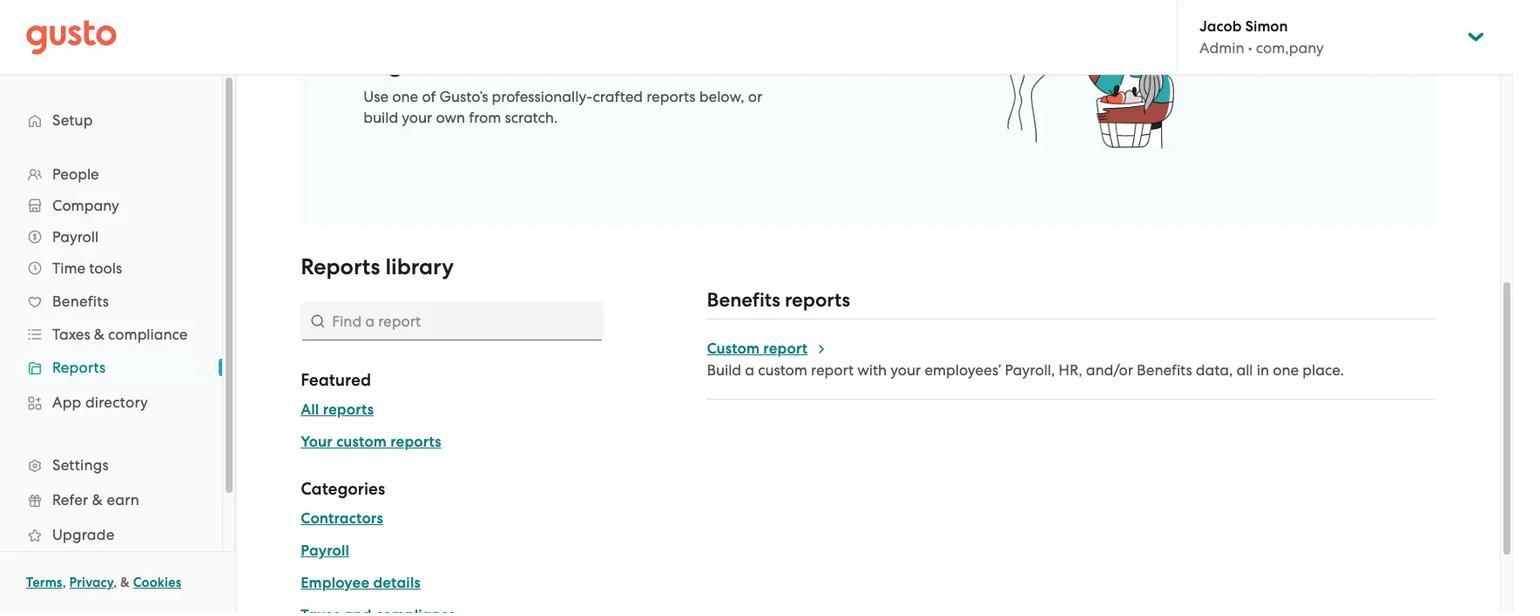 Task type: vqa. For each thing, say whether or not it's contained in the screenshot.
the directory
yes



Task type: locate. For each thing, give the bounding box(es) containing it.
custom inside button
[[336, 433, 387, 451]]

privacy
[[69, 575, 113, 591]]

1 horizontal spatial custom
[[758, 362, 807, 379]]

build
[[363, 109, 398, 126]]

benefits left data,
[[1137, 362, 1192, 379]]

payroll button
[[301, 541, 349, 562]]

0 horizontal spatial in
[[582, 17, 604, 47]]

organization's
[[363, 48, 526, 78]]

2 horizontal spatial your
[[890, 362, 921, 379]]

scratch.
[[505, 109, 558, 126]]

build
[[707, 362, 741, 379]]

in right all
[[1257, 362, 1269, 379]]

reports
[[301, 253, 380, 280], [52, 359, 106, 376]]

your custom reports button
[[301, 432, 441, 453]]

in up data
[[582, 17, 604, 47]]

1 vertical spatial report
[[811, 362, 854, 379]]

contractors
[[301, 510, 383, 528]]

settings
[[52, 456, 109, 474]]

reports left library
[[301, 253, 380, 280]]

custom down 'all reports' button
[[336, 433, 387, 451]]

tools
[[89, 260, 122, 277]]

use one of gusto's professionally-crafted reports below, or build your own from scratch.
[[363, 88, 762, 126]]

payroll up time
[[52, 228, 99, 246]]

payroll
[[52, 228, 99, 246], [301, 542, 349, 560]]

in inside find opportunities in your organization's data
[[582, 17, 604, 47]]

gusto's
[[439, 88, 488, 105]]

gusto navigation element
[[0, 75, 222, 613]]

data,
[[1196, 362, 1233, 379]]

& for compliance
[[94, 326, 104, 343]]

reports down taxes on the bottom of the page
[[52, 359, 106, 376]]

0 horizontal spatial reports
[[52, 359, 106, 376]]

all reports button
[[301, 400, 374, 421]]

time tools
[[52, 260, 122, 277]]

2 vertical spatial &
[[120, 575, 130, 591]]

0 vertical spatial one
[[392, 88, 418, 105]]

benefits
[[707, 288, 780, 312], [52, 293, 109, 310], [1137, 362, 1192, 379]]

admin
[[1199, 39, 1244, 57]]

contractors button
[[301, 509, 383, 530]]

crafted
[[593, 88, 643, 105]]

0 horizontal spatial payroll
[[52, 228, 99, 246]]

report left with
[[811, 362, 854, 379]]

earn
[[107, 491, 139, 509]]

employee details
[[301, 574, 421, 592]]

all
[[301, 401, 319, 419]]

0 vertical spatial payroll
[[52, 228, 99, 246]]

& left earn
[[92, 491, 103, 509]]

one left of on the top of page
[[392, 88, 418, 105]]

, left privacy link
[[62, 575, 66, 591]]

your right with
[[890, 362, 921, 379]]

all
[[1236, 362, 1253, 379]]

& inside refer & earn link
[[92, 491, 103, 509]]

terms
[[26, 575, 62, 591]]

own
[[436, 109, 465, 126]]

upgrade link
[[17, 519, 205, 551]]

0 horizontal spatial your
[[402, 109, 432, 126]]

report
[[763, 340, 808, 358], [811, 362, 854, 379]]

& for earn
[[92, 491, 103, 509]]

&
[[94, 326, 104, 343], [92, 491, 103, 509], [120, 575, 130, 591]]

1 horizontal spatial one
[[1273, 362, 1299, 379]]

custom down custom report link in the bottom of the page
[[758, 362, 807, 379]]

& right taxes on the bottom of the page
[[94, 326, 104, 343]]

payroll,
[[1005, 362, 1055, 379]]

benefits for benefits
[[52, 293, 109, 310]]

of
[[422, 88, 436, 105]]

0 vertical spatial custom
[[758, 362, 807, 379]]

0 horizontal spatial ,
[[62, 575, 66, 591]]

& left cookies
[[120, 575, 130, 591]]

custom report
[[707, 340, 808, 358]]

1 vertical spatial &
[[92, 491, 103, 509]]

0 horizontal spatial one
[[392, 88, 418, 105]]

, left cookies "button"
[[113, 575, 117, 591]]

find opportunities in your organization's data
[[363, 17, 662, 78]]

1 horizontal spatial benefits
[[707, 288, 780, 312]]

opportunities
[[419, 17, 576, 47]]

from
[[469, 109, 501, 126]]

taxes & compliance
[[52, 326, 188, 343]]

& inside the taxes & compliance dropdown button
[[94, 326, 104, 343]]

home image
[[26, 20, 117, 54]]

terms link
[[26, 575, 62, 591]]

use
[[363, 88, 389, 105]]

your down of on the top of page
[[402, 109, 432, 126]]

in
[[582, 17, 604, 47], [1257, 362, 1269, 379]]

1 horizontal spatial in
[[1257, 362, 1269, 379]]

one left place.
[[1273, 362, 1299, 379]]

list containing people
[[0, 159, 222, 587]]

0 vertical spatial in
[[582, 17, 604, 47]]

custom
[[707, 340, 760, 358]]

employees'
[[925, 362, 1001, 379]]

benefits down time tools at the top left
[[52, 293, 109, 310]]

1 horizontal spatial report
[[811, 362, 854, 379]]

0 horizontal spatial benefits
[[52, 293, 109, 310]]

your up "crafted"
[[610, 17, 662, 47]]

0 vertical spatial reports
[[301, 253, 380, 280]]

or
[[748, 88, 762, 105]]

custom
[[758, 362, 807, 379], [336, 433, 387, 451]]

one
[[392, 88, 418, 105], [1273, 362, 1299, 379]]

reports inside gusto navigation element
[[52, 359, 106, 376]]

reports for reports
[[52, 359, 106, 376]]

benefits up custom
[[707, 288, 780, 312]]

list
[[0, 159, 222, 587]]

privacy link
[[69, 575, 113, 591]]

report down benefits reports
[[763, 340, 808, 358]]

0 vertical spatial &
[[94, 326, 104, 343]]

time tools button
[[17, 253, 205, 284]]

1 vertical spatial payroll
[[301, 542, 349, 560]]

upgrade
[[52, 526, 115, 544]]

0 vertical spatial report
[[763, 340, 808, 358]]

build a custom report with your employees' payroll, hr, and/or benefits data, all in one place.
[[707, 362, 1344, 379]]

0 vertical spatial your
[[610, 17, 662, 47]]

app directory link
[[17, 387, 205, 418]]

your inside find opportunities in your organization's data
[[610, 17, 662, 47]]

your
[[610, 17, 662, 47], [402, 109, 432, 126], [890, 362, 921, 379]]

1 horizontal spatial ,
[[113, 575, 117, 591]]

,
[[62, 575, 66, 591], [113, 575, 117, 591]]

benefits reports
[[707, 288, 850, 312]]

1 horizontal spatial your
[[610, 17, 662, 47]]

reports for reports library
[[301, 253, 380, 280]]

your custom reports
[[301, 433, 441, 451]]

1 vertical spatial your
[[402, 109, 432, 126]]

0 horizontal spatial custom
[[336, 433, 387, 451]]

1 horizontal spatial reports
[[301, 253, 380, 280]]

payroll up employee
[[301, 542, 349, 560]]

1 vertical spatial reports
[[52, 359, 106, 376]]

taxes
[[52, 326, 90, 343]]

reports
[[647, 88, 696, 105], [785, 288, 850, 312], [323, 401, 374, 419], [390, 433, 441, 451]]

below,
[[699, 88, 744, 105]]

benefits inside benefits link
[[52, 293, 109, 310]]

1 vertical spatial custom
[[336, 433, 387, 451]]

refer
[[52, 491, 88, 509]]



Task type: describe. For each thing, give the bounding box(es) containing it.
cookies
[[133, 575, 181, 591]]

terms , privacy , & cookies
[[26, 575, 181, 591]]

and/or
[[1086, 362, 1133, 379]]

refer & earn
[[52, 491, 139, 509]]

2 , from the left
[[113, 575, 117, 591]]

one inside the use one of gusto's professionally-crafted reports below, or build your own from scratch.
[[392, 88, 418, 105]]

employee details button
[[301, 573, 421, 594]]

1 horizontal spatial payroll
[[301, 542, 349, 560]]

benefits link
[[17, 286, 205, 317]]

find
[[363, 17, 413, 47]]

app directory
[[52, 394, 148, 411]]

1 vertical spatial one
[[1273, 362, 1299, 379]]

company button
[[17, 190, 205, 221]]

company
[[52, 197, 119, 214]]

reports inside button
[[390, 433, 441, 451]]

place.
[[1303, 362, 1344, 379]]

your inside the use one of gusto's professionally-crafted reports below, or build your own from scratch.
[[402, 109, 432, 126]]

setup
[[52, 111, 93, 129]]

featured
[[301, 370, 371, 390]]

categories
[[301, 479, 385, 499]]

with
[[857, 362, 887, 379]]

people
[[52, 166, 99, 183]]

app
[[52, 394, 81, 411]]

2 vertical spatial your
[[890, 362, 921, 379]]

1 , from the left
[[62, 575, 66, 591]]

reports library
[[301, 253, 454, 280]]

professionally-
[[492, 88, 593, 105]]

1 vertical spatial in
[[1257, 362, 1269, 379]]

payroll inside dropdown button
[[52, 228, 99, 246]]

0 horizontal spatial report
[[763, 340, 808, 358]]

details
[[373, 574, 421, 592]]

all reports
[[301, 401, 374, 419]]

custom report link
[[707, 340, 829, 358]]

your
[[301, 433, 333, 451]]

jacob
[[1199, 17, 1242, 36]]

a
[[745, 362, 754, 379]]

benefits for benefits reports
[[707, 288, 780, 312]]

Report Search bar field
[[301, 302, 604, 341]]

employee
[[301, 574, 370, 592]]

com,pany
[[1256, 39, 1324, 57]]

cookies button
[[133, 572, 181, 593]]

2 horizontal spatial benefits
[[1137, 362, 1192, 379]]

simon
[[1245, 17, 1288, 36]]

setup link
[[17, 105, 205, 136]]

jacob simon admin • com,pany
[[1199, 17, 1324, 57]]

payroll button
[[17, 221, 205, 253]]

settings link
[[17, 449, 205, 481]]

library
[[385, 253, 454, 280]]

time
[[52, 260, 85, 277]]

refer & earn link
[[17, 484, 205, 516]]

compliance
[[108, 326, 188, 343]]

•
[[1248, 39, 1252, 57]]

hr,
[[1059, 362, 1082, 379]]

taxes & compliance button
[[17, 319, 205, 350]]

reports inside button
[[323, 401, 374, 419]]

directory
[[85, 394, 148, 411]]

data
[[532, 48, 589, 78]]

reports link
[[17, 352, 205, 383]]

people button
[[17, 159, 205, 190]]

reports inside the use one of gusto's professionally-crafted reports below, or build your own from scratch.
[[647, 88, 696, 105]]



